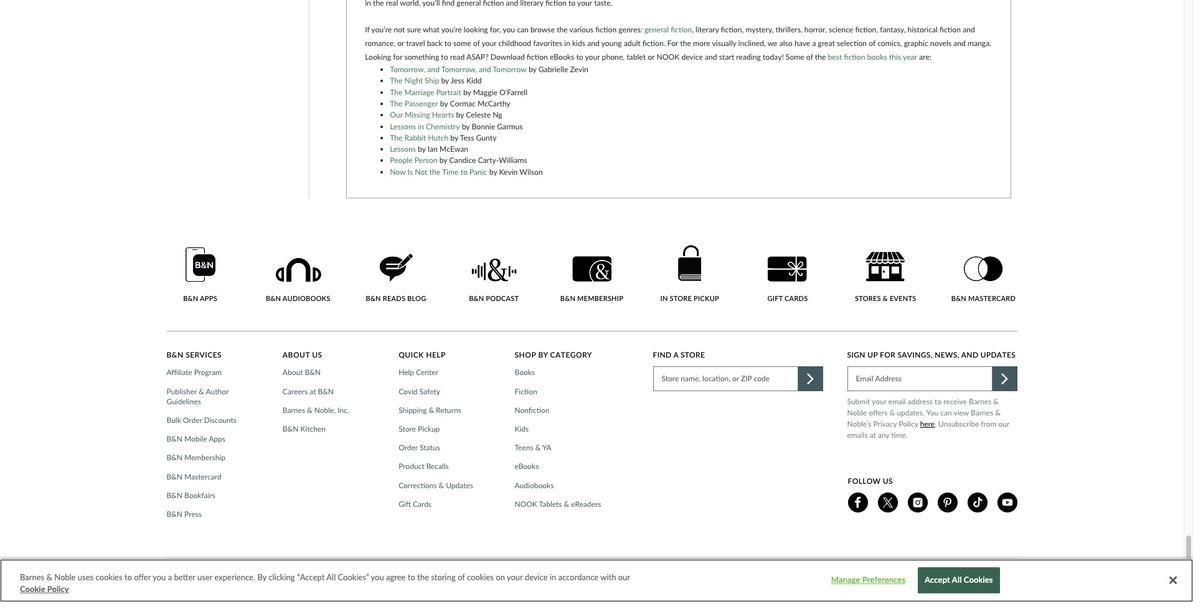 Task type: describe. For each thing, give the bounding box(es) containing it.
fiction up novels
[[940, 25, 961, 34]]

books link
[[515, 368, 539, 378]]

jess
[[451, 76, 464, 86]]

bulk order discounts
[[167, 416, 237, 425]]

. unsubscribe from our emails at                         any time.
[[847, 419, 1009, 440]]

submit
[[847, 397, 870, 406]]

garmus
[[497, 122, 523, 131]]

barnes & noble, inc.
[[283, 406, 349, 415]]

privacy link
[[309, 568, 332, 581]]

tablets
[[539, 500, 562, 509]]

ng
[[493, 110, 502, 120]]

accessibility
[[477, 569, 517, 579]]

all inside button
[[952, 576, 962, 586]]

barnes inside ©1997-2024 barnes & noble booksellers, inc. 33 east 17th street, new york, ny 10003
[[910, 569, 933, 579]]

are:
[[919, 52, 931, 62]]

visually
[[712, 39, 736, 48]]

ya
[[542, 443, 551, 453]]

17th
[[891, 582, 907, 591]]

order status link
[[399, 443, 444, 454]]

by left ian
[[418, 145, 426, 154]]

2 cookies from the left
[[467, 573, 494, 583]]

b&n for b&n membership
[[167, 454, 182, 463]]

1 the from the top
[[390, 76, 403, 86]]

mastercard
[[968, 294, 1016, 303]]

3 the from the top
[[390, 99, 403, 108]]

by up 'now is not the time to panic' 'link'
[[439, 156, 447, 165]]

b&n for b&n reads blog
[[366, 294, 381, 303]]

manage preferences button
[[829, 569, 907, 594]]

experience.
[[215, 573, 255, 583]]

store
[[670, 294, 692, 303]]

bulk
[[167, 416, 181, 425]]

you
[[926, 408, 939, 418]]

the right for
[[680, 39, 691, 48]]

a inside ', literary fiction, mystery, thrillers, horror, science fiction, fantasy, historical fiction and romance, or travel back to some of your childhood favorites in kids and young adult fiction. for the more visually inclined, we also have a great selection of comics, graphic novels and manga. looking for something to read asap? download fiction ebooks to your phone, tablet or nook device and start reading today! some of the'
[[812, 39, 816, 48]]

0 horizontal spatial not
[[356, 569, 369, 579]]

2 the from the top
[[390, 88, 403, 97]]

savings,
[[898, 351, 933, 360]]

fiction up young
[[595, 25, 617, 34]]

shipping & returns
[[399, 406, 461, 415]]

covid
[[399, 387, 417, 396]]

"accept
[[297, 573, 325, 583]]

nonfiction link
[[515, 406, 553, 416]]

cookie                     policy
[[529, 569, 573, 579]]

looking
[[464, 25, 488, 34]]

manga.
[[968, 39, 991, 48]]

information
[[426, 569, 465, 579]]

news,
[[935, 351, 959, 360]]

best fiction books this year are:
[[828, 52, 931, 62]]

hearts
[[432, 110, 454, 120]]

stores & events link
[[852, 252, 919, 303]]

1 horizontal spatial you
[[371, 573, 384, 583]]

1 vertical spatial ebooks
[[515, 462, 539, 472]]

and right novels
[[953, 39, 966, 48]]

in store pickup
[[660, 294, 719, 303]]

copyright
[[221, 569, 253, 579]]

of down looking
[[473, 39, 480, 48]]

the left 'various'
[[557, 25, 568, 34]]

reading
[[736, 52, 761, 62]]

center
[[416, 368, 438, 378]]

we
[[768, 39, 777, 48]]

the passenger link
[[390, 99, 438, 108]]

for,
[[490, 25, 501, 34]]

program
[[194, 368, 222, 378]]

fiction down selection
[[844, 52, 865, 62]]

podcast
[[486, 294, 519, 303]]

2 lessons from the top
[[390, 145, 416, 154]]

what
[[423, 25, 440, 34]]

and up "manga." at right
[[963, 25, 975, 34]]

product
[[399, 462, 424, 472]]

by up hearts
[[440, 99, 448, 108]]

to inside tomorrow, and tomorrow, and tomorrow by gabrielle zevin the night ship by jess kidd the marriage portrait by maggie o'farrell the passenger by cormac mccarthy our missing hearts by celeste ng lessons in chemistry by bonnie garmus the rabbit hutch by tess gunty lessons by ian mcewan people person by candice carty-williams now is not the time to panic by kevin wilson
[[461, 167, 468, 177]]

best fiction books this year link
[[828, 52, 917, 62]]

cards
[[785, 294, 808, 303]]

some
[[786, 52, 804, 62]]

and right kids
[[587, 39, 600, 48]]

not inside tomorrow, and tomorrow, and tomorrow by gabrielle zevin the night ship by jess kidd the marriage portrait by maggie o'farrell the passenger by cormac mccarthy our missing hearts by celeste ng lessons in chemistry by bonnie garmus the rabbit hutch by tess gunty lessons by ian mcewan people person by candice carty-williams now is not the time to panic by kevin wilson
[[415, 167, 427, 177]]

mcewan
[[440, 145, 468, 154]]

1 vertical spatial a
[[673, 351, 678, 360]]

travel
[[406, 39, 425, 48]]

barnes up "view"
[[969, 397, 991, 406]]

b&n for b&n mastercard
[[951, 294, 966, 303]]

to right agree
[[408, 573, 415, 583]]

nook tablets & ereaders link
[[515, 500, 605, 510]]

kids
[[515, 425, 529, 434]]

and right news,
[[961, 351, 978, 360]]

looking
[[365, 52, 391, 62]]

& inside 'link'
[[535, 443, 541, 453]]

is
[[408, 167, 413, 177]]

b&n mobile apps
[[167, 435, 225, 444]]

bookfairs
[[184, 491, 215, 500]]

personal
[[396, 569, 424, 579]]

phone,
[[602, 52, 625, 62]]

b&n for b&n mobile apps
[[167, 435, 182, 444]]

cookies"
[[338, 573, 369, 583]]

your inside submit your email address to receive barnes & noble offers & updates. you can view barnes & noble's privacy policy
[[872, 397, 887, 406]]

b&n for b&n services
[[167, 351, 183, 360]]

fiction up for
[[671, 25, 692, 34]]

all inside barnes & noble uses cookies to offer you a better user experience. by clicking "accept all cookies" you agree to the storing of cookies on your device in accordance with our cookie policy
[[326, 573, 336, 583]]

0 vertical spatial at
[[310, 387, 316, 396]]

b&n audiobooks
[[266, 294, 330, 303]]

gift
[[767, 294, 783, 303]]

b&n for b&n apps
[[183, 294, 198, 303]]

0 horizontal spatial or
[[397, 39, 404, 48]]

1 vertical spatial or
[[648, 52, 655, 62]]

your up zevin
[[585, 52, 600, 62]]

emails
[[847, 431, 868, 440]]

also
[[779, 39, 793, 48]]

bonnie
[[472, 122, 495, 131]]

0 horizontal spatial order
[[183, 416, 202, 425]]

recalls
[[426, 462, 449, 472]]

to up zevin
[[576, 52, 583, 62]]

for inside ', literary fiction, mystery, thrillers, horror, science fiction, fantasy, historical fiction and romance, or travel back to some of your childhood favorites in kids and young adult fiction. for the more visually inclined, we also have a great selection of comics, graphic novels and manga. looking for something to read asap? download fiction ebooks to your phone, tablet or nook device and start reading today! some of the'
[[393, 52, 402, 62]]

find a store
[[653, 351, 705, 360]]

by up tess
[[462, 122, 470, 131]]

b&n down us
[[305, 368, 321, 378]]

and down asap?
[[479, 65, 491, 74]]

b&n press link
[[167, 510, 205, 520]]

sitemap
[[585, 569, 612, 579]]

to left "offer"
[[124, 573, 132, 583]]

status
[[420, 443, 440, 453]]

terms
[[167, 569, 186, 579]]

today!
[[763, 52, 784, 62]]

careers at b&n
[[283, 387, 334, 396]]

and left the start
[[705, 52, 717, 62]]

apps
[[200, 294, 217, 303]]

by down carty-
[[489, 167, 497, 177]]

of right some
[[806, 52, 813, 62]]

ship
[[425, 76, 439, 86]]

in inside ', literary fiction, mystery, thrillers, horror, science fiction, fantasy, historical fiction and romance, or travel back to some of your childhood favorites in kids and young adult fiction. for the more visually inclined, we also have a great selection of comics, graphic novels and manga. looking for something to read asap? download fiction ebooks to your phone, tablet or nook device and start reading today! some of the'
[[564, 39, 570, 48]]

in inside tomorrow, and tomorrow, and tomorrow by gabrielle zevin the night ship by jess kidd the marriage portrait by maggie o'farrell the passenger by cormac mccarthy our missing hearts by celeste ng lessons in chemistry by bonnie garmus the rabbit hutch by tess gunty lessons by ian mcewan people person by candice carty-williams now is not the time to panic by kevin wilson
[[418, 122, 424, 131]]

the left the best on the top right of page
[[815, 52, 826, 62]]

updates.
[[897, 408, 925, 418]]

tess
[[460, 133, 474, 143]]

2 tomorrow, from the left
[[441, 65, 477, 74]]

candice
[[449, 156, 476, 165]]

1 cookies from the left
[[96, 573, 122, 583]]

to left "read"
[[441, 52, 448, 62]]

0 vertical spatial cookie
[[529, 569, 552, 579]]

& inside publisher & author guidelines
[[199, 387, 204, 396]]

about b&n
[[283, 368, 321, 378]]

product recalls link
[[399, 462, 453, 472]]

b&n for b&n audiobooks
[[266, 294, 281, 303]]

romance,
[[365, 39, 395, 48]]

& inside barnes & noble uses cookies to offer you a better user experience. by clicking "accept all cookies" you agree to the storing of cookies on your device in accordance with our cookie policy
[[46, 573, 52, 583]]

about for about us
[[283, 351, 310, 360]]

b&n up noble, inc.
[[318, 387, 334, 396]]

barnes inside barnes & noble uses cookies to offer you a better user experience. by clicking "accept all cookies" you agree to the storing of cookies on your device in accordance with our cookie policy
[[20, 573, 44, 583]]

barnes up from
[[971, 408, 993, 418]]

0 horizontal spatial you
[[153, 573, 166, 583]]

sign
[[847, 351, 865, 360]]

if you're not sure what you're looking for, you can browse the various fiction genres: general fiction
[[365, 25, 692, 34]]

b&n membership
[[560, 294, 623, 303]]

1 horizontal spatial for
[[880, 351, 896, 360]]

tomorrow, and tomorrow, and tomorrow link
[[390, 65, 527, 74]]

b&n for b&n kitchen
[[283, 425, 298, 434]]

membership
[[184, 454, 225, 463]]

your down for,
[[482, 39, 497, 48]]



Task type: vqa. For each thing, say whether or not it's contained in the screenshot.
Editions
no



Task type: locate. For each thing, give the bounding box(es) containing it.
historical
[[908, 25, 938, 34]]

privacy
[[873, 419, 897, 429], [309, 569, 332, 579]]

1 vertical spatial cookie
[[20, 585, 45, 595]]

agree
[[386, 573, 406, 583]]

help down quick
[[399, 368, 414, 378]]

tablet
[[627, 52, 646, 62]]

the up the passenger link
[[390, 88, 403, 97]]

our inside barnes & noble uses cookies to offer you a better user experience. by clicking "accept all cookies" you agree to the storing of cookies on your device in accordance with our cookie policy
[[618, 573, 630, 583]]

your inside barnes & noble uses cookies to offer you a better user experience. by clicking "accept all cookies" you agree to the storing of cookies on your device in accordance with our cookie policy
[[507, 573, 523, 583]]

barnes & noble, inc. link
[[283, 406, 353, 416]]

about up about b&n
[[283, 351, 310, 360]]

noble inside barnes & noble uses cookies to offer you a better user experience. by clicking "accept all cookies" you agree to the storing of cookies on your device in accordance with our cookie policy
[[54, 573, 76, 583]]

our inside . unsubscribe from our emails at                         any time.
[[998, 419, 1009, 429]]

or down fiction.
[[648, 52, 655, 62]]

privacy inside submit your email address to receive barnes & noble offers & updates. you can view barnes & noble's privacy policy
[[873, 419, 897, 429]]

b&n for b&n bookfairs
[[167, 491, 182, 500]]

b&n up b&n press
[[167, 491, 182, 500]]

0 horizontal spatial cookie
[[20, 585, 45, 595]]

device down 'more'
[[681, 52, 703, 62]]

missing
[[405, 110, 430, 120]]

quick
[[399, 351, 424, 360]]

new
[[932, 582, 947, 591]]

noble down submit
[[847, 408, 867, 418]]

b&n left reads
[[366, 294, 381, 303]]

store inside store pickup link
[[399, 425, 416, 434]]

nook inside "link"
[[515, 500, 537, 509]]

1 horizontal spatial in
[[550, 573, 556, 583]]

lessons
[[390, 122, 416, 131], [390, 145, 416, 154]]

store right find
[[681, 351, 705, 360]]

booksellers,
[[963, 569, 1003, 579]]

favorites
[[533, 39, 562, 48]]

2 horizontal spatial you
[[503, 25, 515, 34]]

product recalls
[[399, 462, 449, 472]]

b&n
[[183, 294, 198, 303], [266, 294, 281, 303], [366, 294, 381, 303], [469, 294, 484, 303], [560, 294, 575, 303], [951, 294, 966, 303], [167, 351, 183, 360], [305, 368, 321, 378], [318, 387, 334, 396], [283, 425, 298, 434], [167, 435, 182, 444], [167, 454, 182, 463], [167, 472, 182, 482], [167, 491, 182, 500], [167, 510, 182, 519]]

help center link
[[399, 368, 442, 378]]

to inside submit your email address to receive barnes & noble offers & updates. you can view barnes & noble's privacy policy
[[935, 397, 942, 406]]

corrections
[[399, 481, 437, 490]]

general fiction link
[[644, 25, 692, 34]]

1 horizontal spatial not
[[415, 167, 427, 177]]

0 horizontal spatial at
[[310, 387, 316, 396]]

policy inside submit your email address to receive barnes & noble offers & updates. you can view barnes & noble's privacy policy
[[899, 419, 918, 429]]

1 horizontal spatial our
[[998, 419, 1009, 429]]

policy inside barnes & noble uses cookies to offer you a better user experience. by clicking "accept all cookies" you agree to the storing of cookies on your device in accordance with our cookie policy
[[47, 585, 69, 595]]

device inside ', literary fiction, mystery, thrillers, horror, science fiction, fantasy, historical fiction and romance, or travel back to some of your childhood favorites in kids and young adult fiction. for the more visually inclined, we also have a great selection of comics, graphic novels and manga. looking for something to read asap? download fiction ebooks to your phone, tablet or nook device and start reading today! some of the'
[[681, 52, 703, 62]]

to right back
[[444, 39, 451, 48]]

trademark
[[262, 569, 297, 579]]

0 horizontal spatial privacy
[[309, 569, 332, 579]]

0 vertical spatial a
[[812, 39, 816, 48]]

b&n left apps
[[183, 294, 198, 303]]

about for about b&n
[[283, 368, 303, 378]]

b&n for b&n podcast
[[469, 294, 484, 303]]

read
[[450, 52, 465, 62]]

fiction down 'favorites'
[[527, 52, 548, 62]]

fiction
[[595, 25, 617, 34], [671, 25, 692, 34], [940, 25, 961, 34], [527, 52, 548, 62], [844, 52, 865, 62]]

any time.
[[878, 431, 908, 440]]

noble up the "york,"
[[942, 569, 962, 579]]

accept all cookies button
[[918, 568, 1000, 594]]

1 vertical spatial order
[[399, 443, 418, 453]]

2 vertical spatial a
[[168, 573, 172, 583]]

cookies left on on the bottom left of the page
[[467, 573, 494, 583]]

you left agree
[[371, 573, 384, 583]]

1 horizontal spatial or
[[648, 52, 655, 62]]

ebooks up gabrielle
[[550, 52, 574, 62]]

can inside submit your email address to receive barnes & noble offers & updates. you can view barnes & noble's privacy policy
[[940, 408, 952, 418]]

1 vertical spatial at
[[870, 431, 876, 440]]

barnes up cookie policy link
[[20, 573, 44, 583]]

b&n membership link
[[167, 454, 229, 464]]

0 horizontal spatial device
[[525, 573, 548, 583]]

Please complete this field to find a store text field
[[653, 366, 798, 391]]

by up portrait
[[441, 76, 449, 86]]

1 horizontal spatial you're
[[441, 25, 462, 34]]

great
[[818, 39, 835, 48]]

0 vertical spatial privacy
[[873, 419, 897, 429]]

1 fiction, from the left
[[721, 25, 744, 34]]

williams
[[499, 156, 527, 165]]

here link
[[920, 419, 935, 430]]

by up mcewan at the top left of the page
[[450, 133, 458, 143]]

1 horizontal spatial all
[[952, 576, 962, 586]]

our missing hearts link
[[390, 110, 454, 120]]

1 lessons from the top
[[390, 122, 416, 131]]

0 vertical spatial lessons
[[390, 122, 416, 131]]

b&n for b&n membership
[[560, 294, 575, 303]]

affiliate program
[[167, 368, 222, 378]]

some
[[453, 39, 471, 48]]

1 horizontal spatial fiction,
[[855, 25, 878, 34]]

submit your email address to receive barnes & noble offers & updates. you can view barnes & noble's privacy policy
[[847, 397, 1001, 429]]

0 horizontal spatial store
[[399, 425, 416, 434]]

not right do
[[356, 569, 369, 579]]

b&n audiobooks link
[[264, 258, 332, 303]]

the left storing
[[417, 573, 429, 583]]

by up cormac
[[463, 88, 471, 97]]

pickup
[[694, 294, 719, 303]]

mobile
[[184, 435, 207, 444]]

store down shipping
[[399, 425, 416, 434]]

by left gabrielle
[[529, 65, 537, 74]]

noble inside submit your email address to receive barnes & noble offers & updates. you can view barnes & noble's privacy policy
[[847, 408, 867, 418]]

0 horizontal spatial all
[[326, 573, 336, 583]]

a right the have
[[812, 39, 816, 48]]

0 vertical spatial policy
[[899, 419, 918, 429]]

tomorrow, up night
[[390, 65, 425, 74]]

store pickup link
[[399, 425, 444, 435]]

portrait
[[436, 88, 461, 97]]

33
[[865, 582, 873, 591]]

on
[[496, 573, 505, 583]]

b&n left 'podcast'
[[469, 294, 484, 303]]

b&n reads blog
[[366, 294, 426, 303]]

0 vertical spatial order
[[183, 416, 202, 425]]

the inside tomorrow, and tomorrow, and tomorrow by gabrielle zevin the night ship by jess kidd the marriage portrait by maggie o'farrell the passenger by cormac mccarthy our missing hearts by celeste ng lessons in chemistry by bonnie garmus the rabbit hutch by tess gunty lessons by ian mcewan people person by candice carty-williams now is not the time to panic by kevin wilson
[[429, 167, 440, 177]]

b&n left mastercard
[[951, 294, 966, 303]]

for right looking
[[393, 52, 402, 62]]

or
[[397, 39, 404, 48], [648, 52, 655, 62]]

0 vertical spatial about
[[283, 351, 310, 360]]

& inside ©1997-2024 barnes & noble booksellers, inc. 33 east 17th street, new york, ny 10003
[[935, 569, 940, 579]]

1 horizontal spatial cookie
[[529, 569, 552, 579]]

of inside barnes & noble uses cookies to offer you a better user experience. by clicking "accept all cookies" you agree to the storing of cookies on your device in accordance with our cookie policy
[[458, 573, 465, 583]]

b&n left press
[[167, 510, 182, 519]]

audiobooks
[[515, 481, 554, 490]]

0 horizontal spatial can
[[517, 25, 529, 34]]

1 horizontal spatial policy
[[554, 569, 573, 579]]

0 vertical spatial device
[[681, 52, 703, 62]]

noble left uses
[[54, 573, 76, 583]]

the up our
[[390, 99, 403, 108]]

1 vertical spatial about
[[283, 368, 303, 378]]

0 vertical spatial can
[[517, 25, 529, 34]]

1 vertical spatial not
[[356, 569, 369, 579]]

books
[[515, 368, 535, 378]]

privacy alert dialog
[[0, 560, 1193, 603]]

1 horizontal spatial tomorrow,
[[441, 65, 477, 74]]

fantasy,
[[880, 25, 906, 34]]

1 vertical spatial can
[[940, 408, 952, 418]]

1 vertical spatial device
[[525, 573, 548, 583]]

in left kids
[[564, 39, 570, 48]]

and up ship
[[427, 65, 440, 74]]

1 vertical spatial store
[[399, 425, 416, 434]]

your up offers
[[872, 397, 887, 406]]

b&n podcast
[[469, 294, 519, 303]]

0 vertical spatial not
[[415, 167, 427, 177]]

teens
[[515, 443, 533, 453]]

2 fiction, from the left
[[855, 25, 878, 34]]

0 vertical spatial store
[[681, 351, 705, 360]]

author
[[206, 387, 229, 396]]

nook
[[657, 52, 680, 62], [515, 500, 537, 509]]

0 vertical spatial or
[[397, 39, 404, 48]]

cookie inside barnes & noble uses cookies to offer you a better user experience. by clicking "accept all cookies" you agree to the storing of cookies on your device in accordance with our cookie policy
[[20, 585, 45, 595]]

1 vertical spatial nook
[[515, 500, 537, 509]]

& inside "link"
[[564, 500, 569, 509]]

help up center
[[426, 351, 446, 360]]

0 vertical spatial for
[[393, 52, 402, 62]]

to down candice
[[461, 167, 468, 177]]

your right on on the bottom left of the page
[[507, 573, 523, 583]]

storing
[[431, 573, 456, 583]]

ebooks down teens
[[515, 462, 539, 472]]

publisher & author guidelines
[[167, 387, 229, 407]]

©1997-2024 barnes & noble booksellers, inc. 33 east 17th street, new york, ny 10003
[[865, 569, 1016, 591]]

publisher & author guidelines link
[[167, 387, 266, 407]]

up
[[868, 351, 878, 360]]

1 you're from the left
[[371, 25, 392, 34]]

0 horizontal spatial for
[[393, 52, 402, 62]]

privacy down offers
[[873, 419, 897, 429]]

the rabbit hutch link
[[390, 133, 448, 143]]

at right emails
[[870, 431, 876, 440]]

b&n up b&n mastercard
[[167, 454, 182, 463]]

general
[[644, 25, 669, 34]]

0 horizontal spatial cookies
[[96, 573, 122, 583]]

1 horizontal spatial at
[[870, 431, 876, 440]]

updates
[[981, 351, 1016, 360]]

4 the from the top
[[390, 133, 403, 143]]

1 horizontal spatial cookies
[[467, 573, 494, 583]]

1 vertical spatial help
[[399, 368, 414, 378]]

gift cards
[[767, 294, 808, 303]]

by down cormac
[[456, 110, 464, 120]]

the down person
[[429, 167, 440, 177]]

0 horizontal spatial nook
[[515, 500, 537, 509]]

at inside . unsubscribe from our emails at                         any time.
[[870, 431, 876, 440]]

childhood
[[498, 39, 531, 48]]

0 horizontal spatial help
[[399, 368, 414, 378]]

0 vertical spatial help
[[426, 351, 446, 360]]

0 horizontal spatial policy
[[47, 585, 69, 595]]

0 vertical spatial in
[[564, 39, 570, 48]]

0 horizontal spatial noble
[[54, 573, 76, 583]]

passenger
[[404, 99, 438, 108]]

fiction link
[[515, 387, 541, 397]]

accessibility link
[[477, 568, 517, 581]]

order right bulk
[[183, 416, 202, 425]]

help center
[[399, 368, 438, 378]]

barnes up street,
[[910, 569, 933, 579]]

0 horizontal spatial our
[[618, 573, 630, 583]]

fiction, up selection
[[855, 25, 878, 34]]

in left accordance
[[550, 573, 556, 583]]

terms of                     use
[[167, 569, 209, 579]]

of right storing
[[458, 573, 465, 583]]

0 vertical spatial our
[[998, 419, 1009, 429]]

1 horizontal spatial order
[[399, 443, 418, 453]]

or down not
[[397, 39, 404, 48]]

at right the "careers"
[[310, 387, 316, 396]]

can up childhood
[[517, 25, 529, 34]]

2 about from the top
[[283, 368, 303, 378]]

2 horizontal spatial in
[[564, 39, 570, 48]]

help inside help center link
[[399, 368, 414, 378]]

0 horizontal spatial ebooks
[[515, 462, 539, 472]]

user
[[197, 573, 212, 583]]

b&n for b&n press
[[167, 510, 182, 519]]

1 vertical spatial for
[[880, 351, 896, 360]]

1 about from the top
[[283, 351, 310, 360]]

a left better
[[168, 573, 172, 583]]

1 horizontal spatial store
[[681, 351, 705, 360]]

about up the "careers"
[[283, 368, 303, 378]]

pickup
[[418, 425, 440, 434]]

our right with
[[618, 573, 630, 583]]

0 horizontal spatial fiction,
[[721, 25, 744, 34]]

order up product
[[399, 443, 418, 453]]

1 vertical spatial privacy
[[309, 569, 332, 579]]

1 vertical spatial in
[[418, 122, 424, 131]]

0 vertical spatial ebooks
[[550, 52, 574, 62]]

1 tomorrow, from the left
[[390, 65, 425, 74]]

store pickup
[[399, 425, 440, 434]]

services
[[186, 351, 222, 360]]

1 horizontal spatial help
[[426, 351, 446, 360]]

1 horizontal spatial ebooks
[[550, 52, 574, 62]]

a right find
[[673, 351, 678, 360]]

tomorrow
[[493, 65, 527, 74]]

1 horizontal spatial nook
[[657, 52, 680, 62]]

1 horizontal spatial a
[[673, 351, 678, 360]]

all left do
[[326, 573, 336, 583]]

2 horizontal spatial policy
[[899, 419, 918, 429]]

1 horizontal spatial privacy
[[873, 419, 897, 429]]

Please complete this field text field
[[847, 366, 992, 391]]

1 horizontal spatial can
[[940, 408, 952, 418]]

tomorrow, up jess
[[441, 65, 477, 74]]

about
[[283, 351, 310, 360], [283, 368, 303, 378]]

not right is
[[415, 167, 427, 177]]

bulk order discounts link
[[167, 416, 240, 426]]

noble inside ©1997-2024 barnes & noble booksellers, inc. 33 east 17th street, new york, ny 10003
[[942, 569, 962, 579]]

ebooks inside ', literary fiction, mystery, thrillers, horror, science fiction, fantasy, historical fiction and romance, or travel back to some of your childhood favorites in kids and young adult fiction. for the more visually inclined, we also have a great selection of comics, graphic novels and manga. looking for something to read asap? download fiction ebooks to your phone, tablet or nook device and start reading today! some of the'
[[550, 52, 574, 62]]

2 vertical spatial policy
[[47, 585, 69, 595]]

nonfiction
[[515, 406, 549, 415]]

2 you're from the left
[[441, 25, 462, 34]]

you right "offer"
[[153, 573, 166, 583]]

2 horizontal spatial noble
[[942, 569, 962, 579]]

b&n services
[[167, 351, 222, 360]]

email
[[888, 397, 906, 406]]

marriage
[[404, 88, 434, 97]]

lessons up people
[[390, 145, 416, 154]]

2 horizontal spatial a
[[812, 39, 816, 48]]

b&n up affiliate
[[167, 351, 183, 360]]

nook down audiobooks
[[515, 500, 537, 509]]

1 vertical spatial lessons
[[390, 145, 416, 154]]

gabrielle
[[538, 65, 568, 74]]

at
[[310, 387, 316, 396], [870, 431, 876, 440]]

us
[[312, 351, 322, 360]]

device inside barnes & noble uses cookies to offer you a better user experience. by clicking "accept all cookies" you agree to the storing of cookies on your device in accordance with our cookie policy
[[525, 573, 548, 583]]

privacy left do
[[309, 569, 332, 579]]

sell
[[370, 569, 382, 579]]

1 horizontal spatial noble
[[847, 408, 867, 418]]

b&n for b&n mastercard
[[167, 472, 182, 482]]

nook down for
[[657, 52, 680, 62]]

the night ship link
[[390, 76, 439, 86]]

a inside barnes & noble uses cookies to offer you a better user experience. by clicking "accept all cookies" you agree to the storing of cookies on your device in accordance with our cookie policy
[[168, 573, 172, 583]]

1 horizontal spatial device
[[681, 52, 703, 62]]

fiction, up visually
[[721, 25, 744, 34]]

b&n up b&n bookfairs
[[167, 472, 182, 482]]

barnes & noble uses cookies to offer you a better user experience. by clicking "accept all cookies" you agree to the storing of cookies on your device in accordance with our cookie policy
[[20, 573, 630, 595]]

in inside barnes & noble uses cookies to offer you a better user experience. by clicking "accept all cookies" you agree to the storing of cookies on your device in accordance with our cookie policy
[[550, 573, 556, 583]]

0 horizontal spatial you're
[[371, 25, 392, 34]]

o'farrell
[[499, 88, 527, 97]]

cookies right uses
[[96, 573, 122, 583]]

.
[[935, 419, 937, 429]]

b&n left audiobooks
[[266, 294, 281, 303]]

to up you
[[935, 397, 942, 406]]

the left night
[[390, 76, 403, 86]]

of up best fiction books this year link
[[869, 39, 876, 48]]

ebooks link
[[515, 462, 542, 472]]

the up lessons link
[[390, 133, 403, 143]]

0 horizontal spatial in
[[418, 122, 424, 131]]

nook tablets & ereaders
[[515, 500, 601, 509]]

2 vertical spatial in
[[550, 573, 556, 583]]

1 vertical spatial policy
[[554, 569, 573, 579]]

our right from
[[998, 419, 1009, 429]]

0 horizontal spatial a
[[168, 573, 172, 583]]

accept
[[925, 576, 950, 586]]

shipping & returns link
[[399, 406, 465, 416]]

the inside barnes & noble uses cookies to offer you a better user experience. by clicking "accept all cookies" you agree to the storing of cookies on your device in accordance with our cookie policy
[[417, 573, 429, 583]]

1 vertical spatial our
[[618, 573, 630, 583]]

if
[[365, 25, 370, 34]]

0 vertical spatial nook
[[657, 52, 680, 62]]

0 horizontal spatial tomorrow,
[[390, 65, 425, 74]]

barnes down the "careers"
[[283, 406, 305, 415]]

you're up the "some"
[[441, 25, 462, 34]]

person
[[415, 156, 437, 165]]

you're up romance,
[[371, 25, 392, 34]]

nook inside ', literary fiction, mystery, thrillers, horror, science fiction, fantasy, historical fiction and romance, or travel back to some of your childhood favorites in kids and young adult fiction. for the more visually inclined, we also have a great selection of comics, graphic novels and manga. looking for something to read asap? download fiction ebooks to your phone, tablet or nook device and start reading today! some of the'
[[657, 52, 680, 62]]

kids
[[572, 39, 585, 48]]

of left use
[[188, 569, 195, 579]]

from
[[981, 419, 997, 429]]



